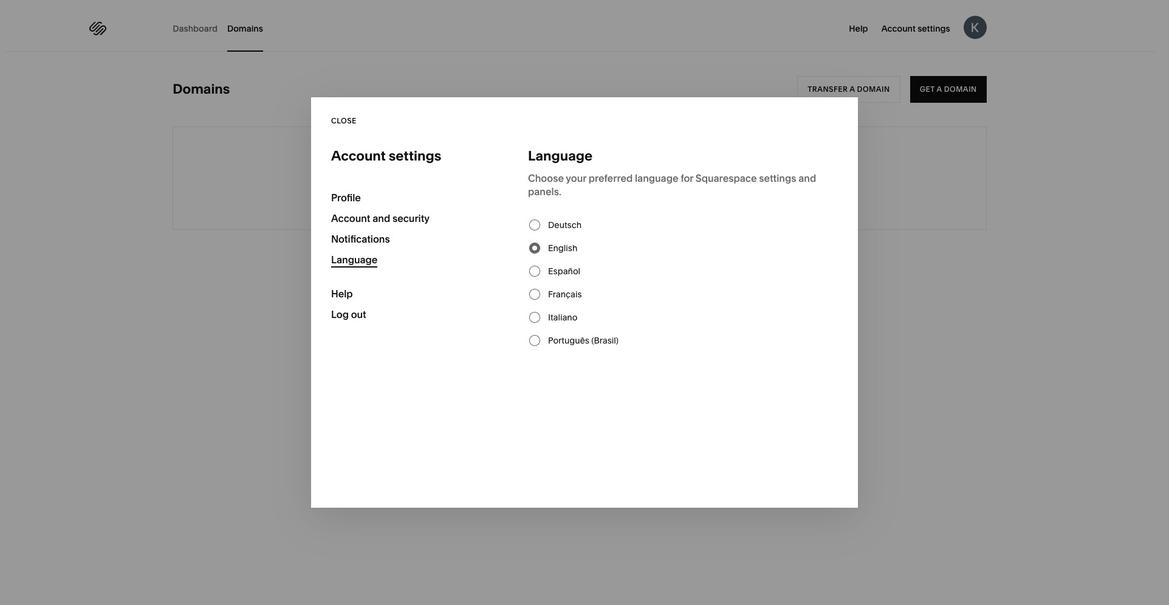 Task type: describe. For each thing, give the bounding box(es) containing it.
get a domain
[[920, 84, 978, 93]]

a for transfer
[[850, 84, 856, 93]]

domains
[[563, 170, 619, 186]]

español
[[548, 266, 581, 277]]

and inside choose your preferred language for squarespace settings and panels.
[[799, 172, 817, 184]]

português
[[548, 335, 590, 346]]

1 vertical spatial settings
[[389, 148, 442, 164]]

english
[[548, 243, 578, 254]]

profile
[[331, 191, 361, 204]]

2 horizontal spatial settings
[[918, 23, 951, 34]]

log out link
[[331, 304, 488, 325]]

log out
[[331, 308, 367, 320]]

1 horizontal spatial account settings
[[882, 23, 951, 34]]

out
[[351, 308, 367, 320]]

dashboard button
[[173, 5, 218, 52]]

account and security
[[331, 212, 430, 224]]

italiano
[[548, 312, 578, 323]]

(brasil)
[[592, 335, 619, 346]]

no
[[541, 170, 560, 186]]

log
[[331, 308, 349, 320]]

0 horizontal spatial language
[[331, 253, 378, 266]]

dashboard
[[173, 23, 218, 34]]

account and security link
[[331, 208, 488, 228]]

1 vertical spatial account settings
[[331, 148, 442, 164]]

language link
[[331, 249, 488, 270]]

get a domain link
[[911, 76, 987, 103]]

close
[[331, 116, 357, 125]]

help for log
[[331, 287, 353, 300]]

domain for transfer a domain
[[858, 84, 891, 93]]

for
[[681, 172, 694, 184]]

account for choose your preferred language for squarespace settings and panels.
[[331, 212, 371, 224]]

domain for get a domain
[[945, 84, 978, 93]]

transfer a domain
[[808, 84, 891, 93]]

choose
[[528, 172, 564, 184]]

notifications
[[331, 233, 390, 245]]



Task type: vqa. For each thing, say whether or not it's contained in the screenshot.
Help link
yes



Task type: locate. For each thing, give the bounding box(es) containing it.
1 domain from the left
[[858, 84, 891, 93]]

1 horizontal spatial settings
[[760, 172, 797, 184]]

0 vertical spatial domains
[[227, 23, 263, 34]]

0 horizontal spatial help
[[331, 287, 353, 300]]

1 horizontal spatial and
[[799, 172, 817, 184]]

account for no domains
[[882, 23, 916, 34]]

help link for account settings
[[850, 23, 869, 34]]

help link left account settings link
[[850, 23, 869, 34]]

help for account
[[850, 23, 869, 34]]

security
[[393, 212, 430, 224]]

and
[[799, 172, 817, 184], [373, 212, 390, 224]]

account settings link
[[882, 23, 951, 34]]

get
[[920, 84, 935, 93]]

a right get
[[937, 84, 943, 93]]

0 horizontal spatial domain
[[858, 84, 891, 93]]

preferred
[[589, 172, 633, 184]]

a right transfer
[[850, 84, 856, 93]]

help link down the language link
[[331, 283, 488, 304]]

1 horizontal spatial domain
[[945, 84, 978, 93]]

panels.
[[528, 185, 562, 198]]

choose your preferred language for squarespace settings and panels.
[[528, 172, 817, 198]]

domain
[[858, 84, 891, 93], [945, 84, 978, 93]]

1 vertical spatial help link
[[331, 283, 488, 304]]

1 horizontal spatial help link
[[850, 23, 869, 34]]

help
[[850, 23, 869, 34], [331, 287, 353, 300]]

a for get
[[937, 84, 943, 93]]

help link for log out
[[331, 283, 488, 304]]

français
[[548, 289, 582, 300]]

0 vertical spatial help
[[850, 23, 869, 34]]

domains inside tab list
[[227, 23, 263, 34]]

português (brasil)
[[548, 335, 619, 346]]

transfer
[[808, 84, 848, 93]]

0 vertical spatial and
[[799, 172, 817, 184]]

tab list containing dashboard
[[173, 5, 273, 52]]

domain right transfer
[[858, 84, 891, 93]]

notifications link
[[331, 228, 488, 249]]

1 vertical spatial language
[[331, 253, 378, 266]]

domains
[[227, 23, 263, 34], [173, 81, 230, 97]]

0 vertical spatial language
[[528, 148, 593, 164]]

1 horizontal spatial language
[[528, 148, 593, 164]]

squarespace
[[696, 172, 757, 184]]

no domains
[[541, 170, 619, 186]]

1 vertical spatial domains
[[173, 81, 230, 97]]

0 horizontal spatial help link
[[331, 283, 488, 304]]

1 vertical spatial and
[[373, 212, 390, 224]]

0 horizontal spatial a
[[850, 84, 856, 93]]

0 horizontal spatial settings
[[389, 148, 442, 164]]

0 vertical spatial settings
[[918, 23, 951, 34]]

2 domain from the left
[[945, 84, 978, 93]]

settings
[[918, 23, 951, 34], [389, 148, 442, 164], [760, 172, 797, 184]]

profile link
[[331, 187, 488, 208]]

language
[[528, 148, 593, 164], [331, 253, 378, 266]]

domain right get
[[945, 84, 978, 93]]

domains button
[[227, 5, 263, 52]]

1 horizontal spatial a
[[937, 84, 943, 93]]

1 vertical spatial help
[[331, 287, 353, 300]]

0 horizontal spatial and
[[373, 212, 390, 224]]

account
[[882, 23, 916, 34], [331, 148, 386, 164], [331, 212, 371, 224]]

language down notifications
[[331, 253, 378, 266]]

transfer a domain link
[[798, 76, 901, 103]]

help link
[[850, 23, 869, 34], [331, 283, 488, 304]]

0 vertical spatial help link
[[850, 23, 869, 34]]

deutsch
[[548, 220, 582, 230]]

language up no
[[528, 148, 593, 164]]

help left account settings link
[[850, 23, 869, 34]]

2 vertical spatial account
[[331, 212, 371, 224]]

1 horizontal spatial help
[[850, 23, 869, 34]]

your
[[566, 172, 587, 184]]

1 vertical spatial account
[[331, 148, 386, 164]]

close button
[[331, 97, 357, 144]]

2 a from the left
[[937, 84, 943, 93]]

a
[[850, 84, 856, 93], [937, 84, 943, 93]]

help up log
[[331, 287, 353, 300]]

1 a from the left
[[850, 84, 856, 93]]

0 vertical spatial account
[[882, 23, 916, 34]]

tab list
[[173, 5, 273, 52]]

0 vertical spatial account settings
[[882, 23, 951, 34]]

account settings
[[882, 23, 951, 34], [331, 148, 442, 164]]

settings inside choose your preferred language for squarespace settings and panels.
[[760, 172, 797, 184]]

language
[[635, 172, 679, 184]]

0 horizontal spatial account settings
[[331, 148, 442, 164]]

2 vertical spatial settings
[[760, 172, 797, 184]]



